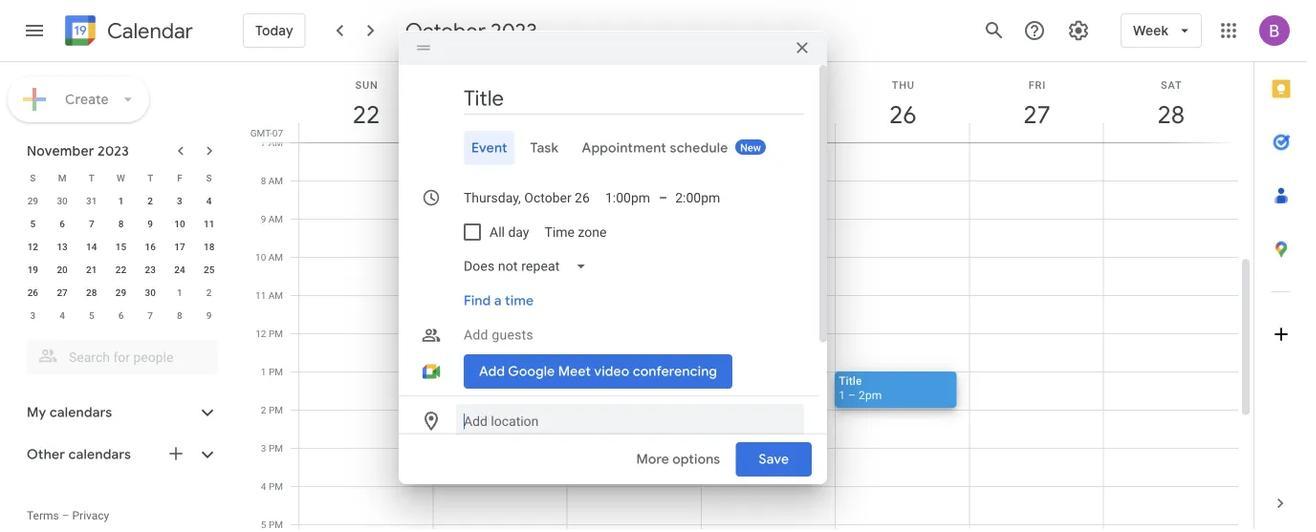 Task type: vqa. For each thing, say whether or not it's contained in the screenshot.
'Tree Item'
no



Task type: describe. For each thing, give the bounding box(es) containing it.
1 down 12 pm
[[261, 366, 266, 378]]

my
[[27, 405, 46, 422]]

terms – privacy
[[27, 510, 109, 523]]

7 for 'december 7' element
[[148, 310, 153, 321]]

pm for 2 pm
[[269, 405, 283, 416]]

all day
[[490, 225, 529, 240]]

create
[[65, 91, 109, 108]]

row group containing 29
[[18, 189, 224, 327]]

task
[[531, 140, 559, 157]]

other
[[27, 447, 65, 464]]

30 for october 30 "element"
[[57, 195, 68, 207]]

15
[[116, 241, 126, 252]]

0 horizontal spatial 6
[[60, 218, 65, 230]]

sun 22
[[352, 79, 379, 131]]

find a time
[[464, 293, 534, 310]]

december 6 element
[[109, 304, 132, 327]]

appointment
[[582, 140, 667, 157]]

30 element
[[139, 281, 162, 304]]

add other calendars image
[[166, 445, 186, 464]]

sun
[[355, 79, 378, 91]]

row containing 26
[[18, 281, 224, 304]]

2023 for november 2023
[[98, 143, 129, 160]]

week button
[[1121, 8, 1202, 54]]

8 am
[[261, 175, 283, 186]]

3 for december 3 element
[[30, 310, 36, 321]]

1 vertical spatial 7
[[89, 218, 94, 230]]

22 column header
[[298, 62, 434, 143]]

11 am
[[255, 290, 283, 301]]

21 element
[[80, 258, 103, 281]]

time
[[545, 225, 575, 240]]

0 horizontal spatial 2
[[148, 195, 153, 207]]

pm for 3 pm
[[269, 443, 283, 454]]

End time text field
[[675, 186, 721, 209]]

other calendars
[[27, 447, 131, 464]]

2 column header from the left
[[567, 62, 702, 143]]

day
[[508, 225, 529, 240]]

event
[[472, 140, 508, 157]]

9 for 9 am
[[261, 213, 266, 225]]

22 link
[[344, 93, 388, 137]]

new
[[740, 142, 761, 154]]

1 horizontal spatial 5
[[89, 310, 94, 321]]

29 element
[[109, 281, 132, 304]]

thu
[[892, 79, 915, 91]]

9 for december 9 'element'
[[206, 310, 212, 321]]

23
[[145, 264, 156, 275]]

27 inside 'column header'
[[1022, 99, 1050, 131]]

4 for december 4 element
[[60, 310, 65, 321]]

fri 27
[[1022, 79, 1050, 131]]

Start date text field
[[464, 186, 590, 209]]

to element
[[659, 190, 668, 206]]

row containing 3
[[18, 304, 224, 327]]

31
[[86, 195, 97, 207]]

time zone button
[[537, 215, 614, 250]]

main drawer image
[[23, 19, 46, 42]]

0 horizontal spatial 9
[[148, 218, 153, 230]]

16 element
[[139, 235, 162, 258]]

new element
[[735, 140, 766, 155]]

16
[[145, 241, 156, 252]]

row containing 5
[[18, 212, 224, 235]]

10 for 10
[[174, 218, 185, 230]]

7 am
[[261, 137, 283, 148]]

november 2023
[[27, 143, 129, 160]]

pm for 4 pm
[[269, 481, 283, 493]]

1 s from the left
[[30, 172, 36, 184]]

19
[[27, 264, 38, 275]]

8 for december 8 element
[[177, 310, 182, 321]]

row containing s
[[18, 166, 224, 189]]

1 horizontal spatial 4
[[206, 195, 212, 207]]

18 element
[[198, 235, 221, 258]]

w
[[117, 172, 125, 184]]

3 pm
[[261, 443, 283, 454]]

fri
[[1029, 79, 1046, 91]]

2023 for october 2023
[[491, 17, 537, 44]]

27 element
[[51, 281, 74, 304]]

terms
[[27, 510, 59, 523]]

24 element
[[168, 258, 191, 281]]

privacy
[[72, 510, 109, 523]]

Start time text field
[[605, 186, 651, 209]]

add
[[464, 328, 488, 343]]

october 30 element
[[51, 189, 74, 212]]

2 pm
[[261, 405, 283, 416]]

10 for 10 am
[[255, 252, 266, 263]]

december 7 element
[[139, 304, 162, 327]]

december 5 element
[[80, 304, 103, 327]]

Location text field
[[464, 405, 797, 439]]

title
[[839, 374, 862, 388]]

19 element
[[21, 258, 44, 281]]

title 1 – 2pm
[[839, 374, 882, 402]]

sat 28
[[1157, 79, 1184, 131]]

24
[[174, 264, 185, 275]]

28 inside column header
[[1157, 99, 1184, 131]]

21
[[86, 264, 97, 275]]

sat
[[1161, 79, 1183, 91]]

1 up december 8 element
[[177, 287, 182, 298]]

12 pm
[[256, 328, 283, 340]]

28 column header
[[1103, 62, 1239, 143]]

time
[[505, 293, 534, 310]]

1 down the w
[[118, 195, 124, 207]]

december 8 element
[[168, 304, 191, 327]]

Search for people text field
[[38, 340, 207, 375]]

calendars for my calendars
[[50, 405, 112, 422]]

today button
[[243, 8, 306, 54]]

14 element
[[80, 235, 103, 258]]

10 am
[[255, 252, 283, 263]]

26 inside 26 column header
[[888, 99, 916, 131]]

28 element
[[80, 281, 103, 304]]

0 vertical spatial –
[[659, 190, 668, 206]]

2pm
[[859, 389, 882, 402]]

1 inside title 1 – 2pm
[[839, 389, 845, 402]]

pm for 12 pm
[[269, 328, 283, 340]]

22 element
[[109, 258, 132, 281]]

20
[[57, 264, 68, 275]]

28 link
[[1149, 93, 1193, 137]]

2 t from the left
[[147, 172, 153, 184]]

15 element
[[109, 235, 132, 258]]

26 link
[[881, 93, 925, 137]]

26 inside 26 element
[[27, 287, 38, 298]]

25
[[204, 264, 215, 275]]

find
[[464, 293, 491, 310]]

4 for 4 pm
[[261, 481, 266, 493]]

28 inside "element"
[[86, 287, 97, 298]]

2 vertical spatial –
[[62, 510, 69, 523]]

zone
[[578, 225, 607, 240]]

my calendars
[[27, 405, 112, 422]]

add guests button
[[456, 318, 804, 353]]

27 column header
[[969, 62, 1104, 143]]

27 link
[[1015, 93, 1059, 137]]

create button
[[8, 77, 149, 122]]

12 for 12
[[27, 241, 38, 252]]

row containing 29
[[18, 189, 224, 212]]

25 element
[[198, 258, 221, 281]]

add guests
[[464, 328, 534, 343]]

calendar element
[[61, 11, 193, 54]]

8 for 8 am
[[261, 175, 266, 186]]



Task type: locate. For each thing, give the bounding box(es) containing it.
30 for 30 element
[[145, 287, 156, 298]]

3 row from the top
[[18, 212, 224, 235]]

22 inside column header
[[352, 99, 379, 131]]

calendar heading
[[103, 18, 193, 44]]

4 pm from the top
[[269, 443, 283, 454]]

1 horizontal spatial 10
[[255, 252, 266, 263]]

0 vertical spatial 22
[[352, 99, 379, 131]]

2 pm from the top
[[269, 366, 283, 378]]

december 1 element
[[168, 281, 191, 304]]

3 column header from the left
[[701, 62, 836, 143]]

1 vertical spatial 10
[[255, 252, 266, 263]]

october 2023
[[405, 17, 537, 44]]

10 up 11 am
[[255, 252, 266, 263]]

0 horizontal spatial 10
[[174, 218, 185, 230]]

2 s from the left
[[206, 172, 212, 184]]

3 for 3 pm
[[261, 443, 266, 454]]

9
[[261, 213, 266, 225], [148, 218, 153, 230], [206, 310, 212, 321]]

0 horizontal spatial 12
[[27, 241, 38, 252]]

11
[[204, 218, 215, 230], [255, 290, 266, 301]]

t
[[89, 172, 95, 184], [147, 172, 153, 184]]

1 vertical spatial 6
[[118, 310, 124, 321]]

2 vertical spatial 4
[[261, 481, 266, 493]]

26 down thu
[[888, 99, 916, 131]]

8 inside grid
[[261, 175, 266, 186]]

11 element
[[198, 212, 221, 235]]

0 vertical spatial 30
[[57, 195, 68, 207]]

29 for 'october 29' element
[[27, 195, 38, 207]]

2 for 2 pm
[[261, 405, 266, 416]]

29 inside 'october 29' element
[[27, 195, 38, 207]]

13 element
[[51, 235, 74, 258]]

29
[[27, 195, 38, 207], [116, 287, 126, 298]]

2023 right october
[[491, 17, 537, 44]]

0 horizontal spatial 22
[[116, 264, 126, 275]]

0 horizontal spatial 2023
[[98, 143, 129, 160]]

12 for 12 pm
[[256, 328, 266, 340]]

30 down m on the left
[[57, 195, 68, 207]]

week
[[1133, 22, 1169, 39]]

20 element
[[51, 258, 74, 281]]

8 up '9 am'
[[261, 175, 266, 186]]

t left f in the top of the page
[[147, 172, 153, 184]]

1 pm
[[261, 366, 283, 378]]

calendars up other calendars
[[50, 405, 112, 422]]

2 vertical spatial 3
[[261, 443, 266, 454]]

11 up 18
[[204, 218, 215, 230]]

4 row from the top
[[18, 235, 224, 258]]

– right the start time "text box"
[[659, 190, 668, 206]]

26 down 19
[[27, 287, 38, 298]]

0 horizontal spatial 4
[[60, 310, 65, 321]]

3 am from the top
[[268, 213, 283, 225]]

1 horizontal spatial 2
[[206, 287, 212, 298]]

5 down 28 "element" at the bottom left
[[89, 310, 94, 321]]

2 up the 16 element
[[148, 195, 153, 207]]

s up 'october 29' element
[[30, 172, 36, 184]]

all
[[490, 225, 505, 240]]

tab list containing event
[[414, 131, 804, 165]]

november
[[27, 143, 94, 160]]

27 inside november 2023 grid
[[57, 287, 68, 298]]

18
[[204, 241, 215, 252]]

calendars down my calendars dropdown button
[[69, 447, 131, 464]]

december 2 element
[[198, 281, 221, 304]]

find a time button
[[456, 284, 542, 318]]

0 vertical spatial 6
[[60, 218, 65, 230]]

17
[[174, 241, 185, 252]]

1
[[118, 195, 124, 207], [177, 287, 182, 298], [261, 366, 266, 378], [839, 389, 845, 402]]

1 horizontal spatial 7
[[148, 310, 153, 321]]

1 horizontal spatial 29
[[116, 287, 126, 298]]

gmt-07
[[250, 127, 283, 139]]

14
[[86, 241, 97, 252]]

task button
[[523, 131, 567, 165]]

thu 26
[[888, 79, 916, 131]]

6 inside december 6 element
[[118, 310, 124, 321]]

3 up 4 pm
[[261, 443, 266, 454]]

1 vertical spatial 30
[[145, 287, 156, 298]]

1 horizontal spatial 12
[[256, 328, 266, 340]]

row containing 19
[[18, 258, 224, 281]]

1 vertical spatial calendars
[[69, 447, 131, 464]]

0 horizontal spatial t
[[89, 172, 95, 184]]

privacy link
[[72, 510, 109, 523]]

0 vertical spatial 12
[[27, 241, 38, 252]]

3
[[177, 195, 182, 207], [30, 310, 36, 321], [261, 443, 266, 454]]

1 horizontal spatial tab list
[[1255, 62, 1307, 477]]

3 pm from the top
[[269, 405, 283, 416]]

Add title text field
[[464, 84, 804, 113]]

pm
[[269, 328, 283, 340], [269, 366, 283, 378], [269, 405, 283, 416], [269, 443, 283, 454], [269, 481, 283, 493]]

1 horizontal spatial 28
[[1157, 99, 1184, 131]]

1 horizontal spatial –
[[659, 190, 668, 206]]

column header
[[433, 62, 568, 143], [567, 62, 702, 143], [701, 62, 836, 143]]

29 for 29 element in the bottom of the page
[[116, 287, 126, 298]]

m
[[58, 172, 66, 184]]

1 horizontal spatial 9
[[206, 310, 212, 321]]

7 row from the top
[[18, 304, 224, 327]]

0 vertical spatial 2
[[148, 195, 153, 207]]

8
[[261, 175, 266, 186], [118, 218, 124, 230], [177, 310, 182, 321]]

calendars inside dropdown button
[[50, 405, 112, 422]]

1 vertical spatial 3
[[30, 310, 36, 321]]

f
[[177, 172, 182, 184]]

0 horizontal spatial 3
[[30, 310, 36, 321]]

1 vertical spatial 2023
[[98, 143, 129, 160]]

2
[[148, 195, 153, 207], [206, 287, 212, 298], [261, 405, 266, 416]]

1 t from the left
[[89, 172, 95, 184]]

1 horizontal spatial 8
[[177, 310, 182, 321]]

am for 11 am
[[269, 290, 283, 301]]

9 down the december 2 element
[[206, 310, 212, 321]]

26 element
[[21, 281, 44, 304]]

4 down 27 element
[[60, 310, 65, 321]]

2 vertical spatial 8
[[177, 310, 182, 321]]

t up october 31 element
[[89, 172, 95, 184]]

1 horizontal spatial 27
[[1022, 99, 1050, 131]]

a
[[494, 293, 502, 310]]

row containing 12
[[18, 235, 224, 258]]

am for 8 am
[[268, 175, 283, 186]]

0 vertical spatial calendars
[[50, 405, 112, 422]]

terms link
[[27, 510, 59, 523]]

calendar
[[107, 18, 193, 44]]

1 vertical spatial 12
[[256, 328, 266, 340]]

calendars for other calendars
[[69, 447, 131, 464]]

0 vertical spatial 27
[[1022, 99, 1050, 131]]

2 horizontal spatial 3
[[261, 443, 266, 454]]

0 horizontal spatial 27
[[57, 287, 68, 298]]

12 up 19
[[27, 241, 38, 252]]

10 up 17
[[174, 218, 185, 230]]

calendars inside dropdown button
[[69, 447, 131, 464]]

9 up "10 am"
[[261, 213, 266, 225]]

0 horizontal spatial –
[[62, 510, 69, 523]]

22
[[352, 99, 379, 131], [116, 264, 126, 275]]

grid
[[245, 62, 1254, 531]]

0 vertical spatial 10
[[174, 218, 185, 230]]

4
[[206, 195, 212, 207], [60, 310, 65, 321], [261, 481, 266, 493]]

26 column header
[[835, 62, 970, 143]]

None field
[[456, 250, 602, 284]]

6 down 29 element in the bottom of the page
[[118, 310, 124, 321]]

pm up 4 pm
[[269, 443, 283, 454]]

1 horizontal spatial 11
[[255, 290, 266, 301]]

1 vertical spatial 5
[[89, 310, 94, 321]]

2 horizontal spatial –
[[848, 389, 856, 402]]

row group
[[18, 189, 224, 327]]

11 for 11 am
[[255, 290, 266, 301]]

4 am from the top
[[269, 252, 283, 263]]

2 horizontal spatial 2
[[261, 405, 266, 416]]

7 down october 31 element
[[89, 218, 94, 230]]

4 pm
[[261, 481, 283, 493]]

9 inside 'element'
[[206, 310, 212, 321]]

2 for the december 2 element
[[206, 287, 212, 298]]

3 down 26 element
[[30, 310, 36, 321]]

6 row from the top
[[18, 281, 224, 304]]

am for 9 am
[[268, 213, 283, 225]]

1 vertical spatial –
[[848, 389, 856, 402]]

2023
[[491, 17, 537, 44], [98, 143, 129, 160]]

13
[[57, 241, 68, 252]]

1 vertical spatial 11
[[255, 290, 266, 301]]

0 vertical spatial 4
[[206, 195, 212, 207]]

guests
[[492, 328, 534, 343]]

0 vertical spatial 8
[[261, 175, 266, 186]]

– down title at right
[[848, 389, 856, 402]]

23 element
[[139, 258, 162, 281]]

11 down "10 am"
[[255, 290, 266, 301]]

9 up the 16 element
[[148, 218, 153, 230]]

5 am from the top
[[269, 290, 283, 301]]

october
[[405, 17, 486, 44]]

26
[[888, 99, 916, 131], [27, 287, 38, 298]]

december 9 element
[[198, 304, 221, 327]]

5 row from the top
[[18, 258, 224, 281]]

17 element
[[168, 235, 191, 258]]

12 inside the 12 element
[[27, 241, 38, 252]]

event button
[[464, 131, 515, 165]]

6 down october 30 "element"
[[60, 218, 65, 230]]

7 left 07
[[261, 137, 266, 148]]

december 3 element
[[21, 304, 44, 327]]

am up 12 pm
[[269, 290, 283, 301]]

29 left october 30 "element"
[[27, 195, 38, 207]]

1 horizontal spatial s
[[206, 172, 212, 184]]

22 inside row group
[[116, 264, 126, 275]]

1 pm from the top
[[269, 328, 283, 340]]

october 31 element
[[80, 189, 103, 212]]

2 row from the top
[[18, 189, 224, 212]]

4 up 11 element
[[206, 195, 212, 207]]

27 down "20"
[[57, 287, 68, 298]]

row
[[18, 166, 224, 189], [18, 189, 224, 212], [18, 212, 224, 235], [18, 235, 224, 258], [18, 258, 224, 281], [18, 281, 224, 304], [18, 304, 224, 327]]

30
[[57, 195, 68, 207], [145, 287, 156, 298]]

11 inside grid
[[255, 290, 266, 301]]

2 horizontal spatial 4
[[261, 481, 266, 493]]

11 for 11
[[204, 218, 215, 230]]

1 horizontal spatial 26
[[888, 99, 916, 131]]

am for 7 am
[[268, 137, 283, 148]]

am
[[268, 137, 283, 148], [268, 175, 283, 186], [268, 213, 283, 225], [269, 252, 283, 263], [269, 290, 283, 301]]

2 am from the top
[[268, 175, 283, 186]]

30 inside "element"
[[57, 195, 68, 207]]

10 inside grid
[[255, 252, 266, 263]]

1 vertical spatial 4
[[60, 310, 65, 321]]

10 element
[[168, 212, 191, 235]]

1 vertical spatial 29
[[116, 287, 126, 298]]

1 horizontal spatial 2023
[[491, 17, 537, 44]]

0 horizontal spatial 28
[[86, 287, 97, 298]]

0 vertical spatial 3
[[177, 195, 182, 207]]

0 horizontal spatial 7
[[89, 218, 94, 230]]

2 up december 9 'element'
[[206, 287, 212, 298]]

2 vertical spatial 2
[[261, 405, 266, 416]]

1 horizontal spatial 6
[[118, 310, 124, 321]]

0 vertical spatial 28
[[1157, 99, 1184, 131]]

7 inside grid
[[261, 137, 266, 148]]

1 vertical spatial 27
[[57, 287, 68, 298]]

– inside title 1 – 2pm
[[848, 389, 856, 402]]

pm for 1 pm
[[269, 366, 283, 378]]

tab list
[[1255, 62, 1307, 477], [414, 131, 804, 165]]

–
[[659, 190, 668, 206], [848, 389, 856, 402], [62, 510, 69, 523]]

0 vertical spatial 11
[[204, 218, 215, 230]]

27 down fri
[[1022, 99, 1050, 131]]

am down 8 am
[[268, 213, 283, 225]]

october 29 element
[[21, 189, 44, 212]]

0 horizontal spatial 11
[[204, 218, 215, 230]]

november 2023 grid
[[18, 166, 224, 327]]

1 vertical spatial 2
[[206, 287, 212, 298]]

pm up 2 pm at the bottom left
[[269, 366, 283, 378]]

0 vertical spatial 29
[[27, 195, 38, 207]]

– right terms on the left bottom of page
[[62, 510, 69, 523]]

1 horizontal spatial t
[[147, 172, 153, 184]]

my calendars button
[[4, 398, 237, 428]]

6
[[60, 218, 65, 230], [118, 310, 124, 321]]

settings menu image
[[1067, 19, 1090, 42]]

10 inside row group
[[174, 218, 185, 230]]

0 horizontal spatial 29
[[27, 195, 38, 207]]

1 am from the top
[[268, 137, 283, 148]]

pm down the 3 pm
[[269, 481, 283, 493]]

0 vertical spatial 7
[[261, 137, 266, 148]]

9 inside grid
[[261, 213, 266, 225]]

0 horizontal spatial 30
[[57, 195, 68, 207]]

1 horizontal spatial 22
[[352, 99, 379, 131]]

5
[[30, 218, 36, 230], [89, 310, 94, 321]]

december 4 element
[[51, 304, 74, 327]]

am down '9 am'
[[269, 252, 283, 263]]

0 horizontal spatial 8
[[118, 218, 124, 230]]

27
[[1022, 99, 1050, 131], [57, 287, 68, 298]]

2 vertical spatial 7
[[148, 310, 153, 321]]

28 down 21 at the left of the page
[[86, 287, 97, 298]]

gmt-
[[250, 127, 272, 139]]

appointment schedule
[[582, 140, 728, 157]]

s
[[30, 172, 36, 184], [206, 172, 212, 184]]

1 down title at right
[[839, 389, 845, 402]]

time zone
[[545, 225, 607, 240]]

7 down 30 element
[[148, 310, 153, 321]]

10
[[174, 218, 185, 230], [255, 252, 266, 263]]

4 down the 3 pm
[[261, 481, 266, 493]]

pm up the 3 pm
[[269, 405, 283, 416]]

other calendars button
[[4, 440, 237, 471]]

22 down sun on the top left
[[352, 99, 379, 131]]

2 horizontal spatial 7
[[261, 137, 266, 148]]

12 element
[[21, 235, 44, 258]]

grid containing 22
[[245, 62, 1254, 531]]

None search field
[[0, 333, 237, 375]]

29 inside 29 element
[[116, 287, 126, 298]]

3 down f in the top of the page
[[177, 195, 182, 207]]

0 horizontal spatial 5
[[30, 218, 36, 230]]

11 inside row
[[204, 218, 215, 230]]

9 am
[[261, 213, 283, 225]]

0 vertical spatial 26
[[888, 99, 916, 131]]

12 down 11 am
[[256, 328, 266, 340]]

0 horizontal spatial tab list
[[414, 131, 804, 165]]

schedule
[[670, 140, 728, 157]]

7 for 7 am
[[261, 137, 266, 148]]

2023 up the w
[[98, 143, 129, 160]]

1 vertical spatial 22
[[116, 264, 126, 275]]

0 horizontal spatial 26
[[27, 287, 38, 298]]

0 vertical spatial 5
[[30, 218, 36, 230]]

1 vertical spatial 28
[[86, 287, 97, 298]]

am for 10 am
[[269, 252, 283, 263]]

0 vertical spatial 2023
[[491, 17, 537, 44]]

2 horizontal spatial 9
[[261, 213, 266, 225]]

30 down 23 on the left of the page
[[145, 287, 156, 298]]

8 down december 1 element
[[177, 310, 182, 321]]

1 vertical spatial 26
[[27, 287, 38, 298]]

2 up the 3 pm
[[261, 405, 266, 416]]

1 column header from the left
[[433, 62, 568, 143]]

07
[[272, 127, 283, 139]]

pm up 1 pm
[[269, 328, 283, 340]]

5 pm from the top
[[269, 481, 283, 493]]

1 row from the top
[[18, 166, 224, 189]]

today
[[255, 22, 293, 39]]

29 up december 6 element
[[116, 287, 126, 298]]

1 vertical spatial 8
[[118, 218, 124, 230]]

calendars
[[50, 405, 112, 422], [69, 447, 131, 464]]

28 down sat
[[1157, 99, 1184, 131]]

2 horizontal spatial 8
[[261, 175, 266, 186]]

22 down "15"
[[116, 264, 126, 275]]

0 horizontal spatial s
[[30, 172, 36, 184]]

am up '9 am'
[[268, 175, 283, 186]]

7
[[261, 137, 266, 148], [89, 218, 94, 230], [148, 310, 153, 321]]

s right f in the top of the page
[[206, 172, 212, 184]]

1 horizontal spatial 30
[[145, 287, 156, 298]]

8 up 15 element
[[118, 218, 124, 230]]

5 down 'october 29' element
[[30, 218, 36, 230]]

1 horizontal spatial 3
[[177, 195, 182, 207]]

am up 8 am
[[268, 137, 283, 148]]



